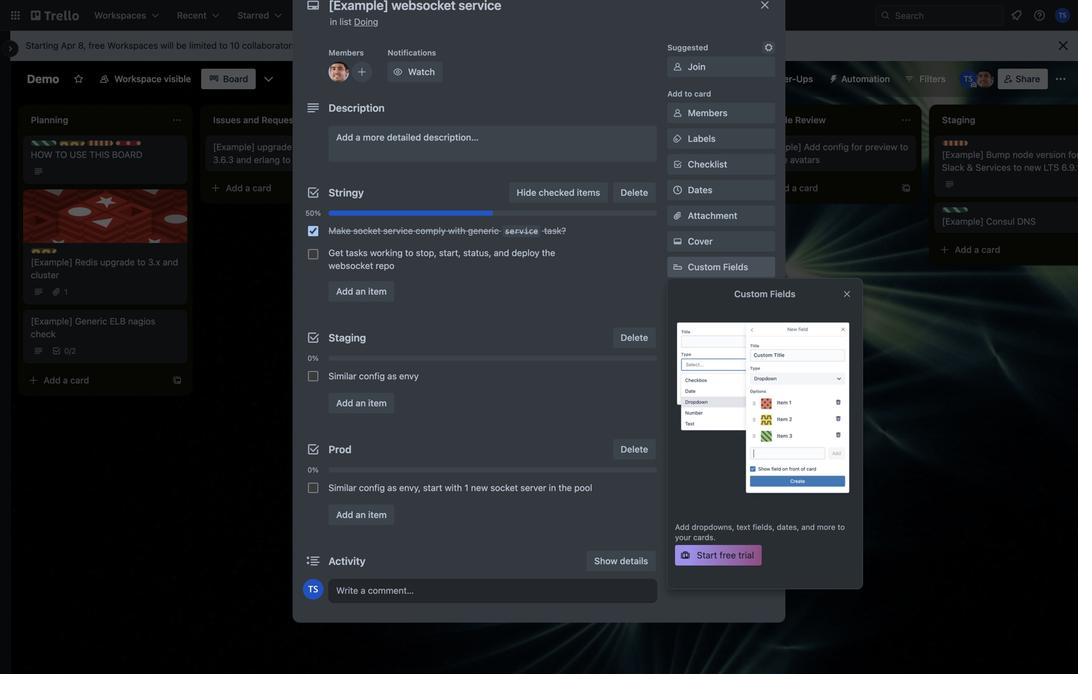 Task type: describe. For each thing, give the bounding box(es) containing it.
envy
[[399, 371, 419, 381]]

add left button
[[688, 366, 705, 376]]

1 vertical spatial members
[[688, 108, 728, 118]]

stop,
[[416, 248, 437, 258]]

1 horizontal spatial custom
[[735, 289, 768, 299]]

to inside '[example] redis upgrade to 3.x and cluster'
[[137, 257, 146, 267]]

config for staging
[[359, 371, 385, 381]]

a down the avatars
[[792, 183, 797, 193]]

similar config as envy, start with 1 new socket server in the pool
[[329, 483, 593, 493]]

1 horizontal spatial socket
[[491, 483, 518, 493]]

add a card button down 2
[[23, 370, 164, 391]]

unshippable!
[[128, 141, 177, 150]]

customize views image
[[262, 73, 275, 85]]

add down [example] consul dns
[[955, 244, 972, 255]]

version
[[1036, 149, 1066, 160]]

add a card down erlang
[[226, 183, 272, 193]]

limits
[[429, 40, 451, 51]]

a down [example] upgrade rabbitmq to 3.6.3 and erlang to 19.0? on the top
[[245, 183, 250, 193]]

[example] generic elb nagios check link
[[31, 315, 180, 341]]

2 vertical spatial ups
[[738, 313, 755, 324]]

[example] for [example] generic elb nagios check
[[31, 316, 73, 326]]

10/23
[[578, 201, 601, 211]]

sm image for members
[[672, 107, 684, 119]]

a down 0
[[63, 375, 68, 386]]

add a card down the avatars
[[773, 183, 819, 193]]

hide checked items link
[[509, 182, 608, 203]]

sm image for labels
[[672, 132, 684, 145]]

trial
[[739, 550, 754, 560]]

and for add dropdowns, text fields, dates, and more to your cards.
[[802, 523, 815, 532]]

more inside add dropdowns, text fields, dates, and more to your cards.
[[817, 523, 836, 532]]

working
[[370, 248, 403, 258]]

add dropdowns, text fields, dates, and more to your cards.
[[675, 523, 845, 542]]

tasks
[[346, 248, 368, 258]]

card down [example] consul dns
[[982, 244, 1001, 255]]

for inside [example] add config for preview to handle avatars
[[852, 142, 863, 152]]

close popover image
[[842, 289, 853, 299]]

0 horizontal spatial color: yellow, title: "ready to merge" element
[[31, 248, 57, 253]]

add power-ups link
[[668, 308, 776, 329]]

1 horizontal spatial more
[[363, 132, 385, 143]]

1 vertical spatial in
[[549, 483, 556, 493]]

Get tasks working to stop, start, status, and deploy the websocket repo checkbox
[[308, 249, 318, 259]]

0
[[64, 346, 69, 355]]

/ for 0
[[69, 346, 71, 355]]

and for [example] upgrade rabbitmq to 3.6.3 and erlang to 19.0?
[[236, 154, 252, 165]]

add an item for prod
[[336, 509, 387, 520]]

Search field
[[891, 6, 1004, 25]]

demo
[[27, 72, 59, 86]]

board link
[[201, 69, 256, 89]]

1 vertical spatial create from template… image
[[172, 375, 182, 386]]

members link
[[668, 103, 776, 123]]

james peterson (jamespeterson93) image
[[714, 156, 729, 171]]

0 horizontal spatial james peterson (jamespeterson93) image
[[329, 62, 349, 82]]

details
[[620, 556, 648, 566]]

6.9.1
[[1062, 162, 1079, 173]]

to down the join
[[685, 89, 693, 98]]

show details
[[595, 556, 648, 566]]

check
[[31, 329, 56, 339]]

add a card down [example] consul dns
[[955, 244, 1001, 255]]

[example] migrate to longer ebs/snapshot resources ids link
[[396, 141, 544, 166]]

failed
[[703, 188, 726, 198]]

template
[[713, 468, 751, 479]]

how to use this board
[[31, 149, 143, 160]]

make template link
[[668, 464, 776, 484]]

10
[[230, 40, 240, 51]]

dropdowns,
[[692, 523, 735, 532]]

watch
[[408, 66, 435, 77]]

2
[[71, 346, 76, 355]]

share for topmost share "button"
[[1016, 74, 1041, 84]]

[example] for [example] upgrade rabbitmq to 3.6.3 and erlang to 19.0?
[[213, 142, 255, 152]]

as for staging
[[388, 371, 397, 381]]

[example] snowplow prod run failed 10/23
[[578, 188, 726, 211]]

start free trial button
[[675, 545, 762, 566]]

0 horizontal spatial ups
[[695, 295, 710, 304]]

hide
[[517, 187, 537, 198]]

add a card button down [example] consul dns link
[[935, 239, 1076, 260]]

free inside button
[[720, 550, 736, 560]]

and for [example] redis upgrade to 3.x and cluster
[[163, 257, 178, 267]]

1 vertical spatial with
[[445, 483, 462, 493]]

0 horizontal spatial automation
[[668, 346, 712, 355]]

snowplow
[[622, 188, 663, 198]]

[example] for [example] add config for preview to handle avatars
[[760, 142, 802, 152]]

3.6.3
[[213, 154, 234, 165]]

staging
[[329, 332, 366, 344]]

sm image for suggested
[[763, 41, 776, 54]]

create from template… image for [example] migrate to longer ebs/snapshot resources ids
[[537, 201, 547, 211]]

longer
[[484, 142, 511, 152]]

sm image for cover
[[672, 235, 684, 248]]

power-ups button
[[741, 69, 821, 89]]

custom fields inside custom fields button
[[688, 262, 749, 272]]

[example] upgrade rabbitmq to 3.6.3 and erlang to 19.0? link
[[213, 141, 362, 166]]

actions
[[668, 399, 696, 408]]

as for prod
[[388, 483, 397, 493]]

move link
[[668, 412, 776, 433]]

make socket service comply with generic service task?
[[329, 225, 566, 236]]

2 vertical spatial create from template… image
[[719, 229, 729, 239]]

to inside [example] bump node version for slack & services to new lts 6.9.1
[[1014, 162, 1022, 173]]

node
[[1013, 149, 1034, 160]]

1 vertical spatial color: green, title: "verified in staging" element
[[943, 207, 968, 213]]

add down 3.6.3
[[226, 183, 243, 193]]

add down check
[[44, 375, 61, 386]]

show
[[595, 556, 618, 566]]

0 horizontal spatial members
[[329, 48, 364, 57]]

add up add button
[[688, 313, 705, 324]]

preview
[[866, 142, 898, 152]]

with inside stringy group
[[448, 225, 466, 236]]

checklist button
[[668, 154, 776, 175]]

1 horizontal spatial fields
[[770, 289, 796, 299]]

1 / 4
[[593, 159, 604, 168]]

add an item button for stringy
[[329, 281, 395, 302]]

card down erlang
[[253, 183, 272, 193]]

custom fields button
[[668, 261, 776, 274]]

upgrade inside '[example] redis upgrade to 3.x and cluster'
[[100, 257, 135, 267]]

join
[[688, 61, 706, 72]]

get
[[329, 248, 344, 258]]

Write a comment text field
[[329, 579, 657, 602]]

to inside [example] add config for preview to handle avatars
[[900, 142, 909, 152]]

workspaces
[[107, 40, 158, 51]]

0 horizontal spatial tara schultz (taraschultz7) image
[[303, 579, 324, 600]]

delete for prod
[[621, 444, 648, 455]]

to left "10"
[[219, 40, 228, 51]]

add members to card image
[[357, 65, 367, 78]]

apr
[[61, 40, 76, 51]]

search image
[[881, 10, 891, 21]]

upgrade image image
[[675, 309, 855, 507]]

1 delete from the top
[[621, 187, 648, 198]]

1 color: orange, title: "manual deploy steps" element from the left
[[87, 141, 113, 146]]

2 vertical spatial 1
[[465, 483, 469, 493]]

dates button
[[668, 180, 776, 200]]

doing
[[354, 16, 378, 27]]

add an item button for staging
[[329, 393, 395, 413]]

socket inside stringy group
[[353, 225, 381, 236]]

bump
[[987, 149, 1011, 160]]

make for make socket service comply with generic service task?
[[329, 225, 351, 236]]

[example] consul dns
[[943, 216, 1036, 227]]

labels link
[[668, 128, 776, 149]]

new inside [example] bump node version for slack & services to new lts 6.9.1
[[1025, 162, 1042, 173]]

50%
[[306, 209, 321, 217]]

1 delete link from the top
[[613, 182, 656, 203]]

collaborator
[[377, 40, 427, 51]]

services
[[976, 162, 1012, 173]]

avatars
[[790, 154, 821, 165]]

0 vertical spatial in
[[330, 16, 337, 27]]

0 horizontal spatial new
[[471, 483, 488, 493]]

stringy group
[[303, 220, 657, 276]]

text
[[737, 523, 751, 532]]

detailed
[[387, 132, 421, 143]]

0% for prod
[[308, 466, 319, 474]]

to inside [example] migrate to longer ebs/snapshot resources ids
[[474, 142, 482, 152]]

card down 2
[[70, 375, 89, 386]]

[example] for [example] consul dns
[[943, 216, 984, 227]]

show menu image
[[1055, 73, 1068, 85]]

add down description
[[336, 132, 353, 143]]

stringy
[[329, 187, 364, 199]]

be
[[176, 40, 187, 51]]

1 horizontal spatial the
[[559, 483, 572, 493]]

dates,
[[777, 523, 800, 532]]

create
[[380, 10, 408, 21]]

1 horizontal spatial tara schultz (taraschultz7) image
[[960, 70, 978, 88]]

0 horizontal spatial share button
[[668, 521, 776, 541]]

start
[[423, 483, 443, 493]]

description…
[[424, 132, 479, 143]]

create from template… image for [example] upgrade rabbitmq to 3.6.3 and erlang to 19.0?
[[354, 183, 365, 193]]

add up comply at the top of page
[[408, 201, 425, 211]]

collaborators.
[[242, 40, 299, 51]]

checked
[[539, 187, 575, 198]]

show details link
[[587, 551, 656, 571]]

add an item for staging
[[336, 398, 387, 408]]

to inside add dropdowns, text fields, dates, and more to your cards.
[[838, 523, 845, 532]]

workspace
[[114, 74, 162, 84]]

1 vertical spatial power-ups
[[668, 295, 710, 304]]

an for prod
[[356, 509, 366, 520]]

hide checked items
[[517, 187, 600, 198]]

sm image for watch
[[392, 65, 404, 78]]

add a card down 0
[[44, 375, 89, 386]]

0% for staging
[[308, 354, 319, 362]]

add down similar config as envy
[[336, 398, 353, 408]]

0 horizontal spatial free
[[88, 40, 105, 51]]

card up members link
[[695, 89, 712, 98]]

a down [example] consul dns
[[975, 244, 980, 255]]

run
[[687, 188, 701, 198]]

similar for prod
[[329, 483, 357, 493]]

use
[[70, 149, 87, 160]]

join link
[[668, 57, 776, 77]]

1 vertical spatial power-
[[668, 295, 695, 304]]

task?
[[544, 225, 566, 236]]

0 vertical spatial create from template… image
[[901, 183, 912, 193]]



Task type: vqa. For each thing, say whether or not it's contained in the screenshot.
[Example] snowplow prod run failed 10/23 link
yes



Task type: locate. For each thing, give the bounding box(es) containing it.
Similar config as envy checkbox
[[308, 371, 318, 381]]

0 vertical spatial members
[[329, 48, 364, 57]]

share button
[[998, 69, 1048, 89], [668, 521, 776, 541]]

color: orange, title: "manual deploy steps" element up this
[[87, 141, 113, 146]]

1 vertical spatial config
[[359, 371, 385, 381]]

and left deploy
[[494, 248, 509, 258]]

/
[[597, 159, 599, 168], [69, 346, 71, 355]]

how to use this board link
[[31, 148, 180, 161]]

1 horizontal spatial power-
[[708, 313, 738, 324]]

0 vertical spatial share button
[[998, 69, 1048, 89]]

2 delete link from the top
[[613, 327, 656, 348]]

0% up similar config as envy option
[[308, 354, 319, 362]]

color: orange, title: "manual deploy steps" element up slack
[[943, 141, 968, 146]]

sm image down add to card
[[672, 107, 684, 119]]

share button up start free trial button
[[668, 521, 776, 541]]

move
[[688, 417, 711, 428]]

add an item down repo
[[336, 286, 387, 297]]

add a card button for ids
[[388, 196, 529, 216]]

in
[[330, 16, 337, 27], [549, 483, 556, 493]]

power- inside 'button'
[[767, 74, 797, 84]]

automation inside button
[[842, 74, 891, 84]]

[example] up 1 / 4
[[578, 142, 620, 152]]

free right 8,
[[88, 40, 105, 51]]

add inside [example] add config for preview to handle avatars
[[804, 142, 821, 152]]

0 vertical spatial add an item
[[336, 286, 387, 297]]

1 vertical spatial automation
[[668, 346, 712, 355]]

a up comply at the top of page
[[428, 201, 433, 211]]

1 right start
[[465, 483, 469, 493]]

1 horizontal spatial ups
[[738, 313, 755, 324]]

add inside add dropdowns, text fields, dates, and more to your cards.
[[675, 523, 690, 532]]

custom up "add power-ups" link at the right
[[735, 289, 768, 299]]

1 for 1
[[64, 287, 68, 296]]

2 horizontal spatial more
[[817, 523, 836, 532]]

for up 6.9.1
[[1069, 149, 1079, 160]]

fields
[[724, 262, 749, 272], [770, 289, 796, 299]]

1 up [example] generic elb nagios check
[[64, 287, 68, 296]]

1 horizontal spatial color: orange, title: "manual deploy steps" element
[[943, 141, 968, 146]]

[example] up 3.6.3
[[213, 142, 255, 152]]

star or unstar board image
[[73, 74, 84, 84]]

members
[[329, 48, 364, 57], [688, 108, 728, 118]]

generic
[[75, 316, 107, 326]]

1 horizontal spatial 1
[[465, 483, 469, 493]]

1 horizontal spatial color: yellow, title: "ready to merge" element
[[59, 141, 85, 146]]

status,
[[463, 248, 492, 258]]

0 horizontal spatial make
[[329, 225, 351, 236]]

item for stringy
[[368, 286, 387, 297]]

delete for staging
[[621, 332, 648, 343]]

sm image left the join
[[672, 60, 684, 73]]

1 vertical spatial ups
[[695, 295, 710, 304]]

ups left automation button
[[797, 74, 813, 84]]

power-ups inside power-ups 'button'
[[767, 74, 813, 84]]

Board name text field
[[21, 69, 66, 89]]

add an item down similar config as envy
[[336, 398, 387, 408]]

and right 3.6.3
[[236, 154, 252, 165]]

add a card
[[226, 183, 272, 193], [773, 183, 819, 193], [408, 201, 454, 211], [955, 244, 1001, 255], [44, 375, 89, 386]]

attachment
[[688, 210, 738, 221]]

as
[[388, 371, 397, 381], [388, 483, 397, 493]]

color: green, title: "verified in staging" element
[[31, 141, 57, 146], [943, 207, 968, 213]]

start,
[[439, 248, 461, 258]]

2 sm image from the top
[[672, 107, 684, 119]]

starting
[[26, 40, 59, 51]]

[example] upgrade rabbitmq to 3.6.3 and erlang to 19.0?
[[213, 142, 343, 165]]

sm image inside join link
[[672, 60, 684, 73]]

websocket inside [example] websocket service link
[[622, 142, 667, 152]]

make for make template
[[688, 468, 711, 479]]

the right deploy
[[542, 248, 556, 258]]

0 horizontal spatial websocket
[[329, 260, 373, 271]]

none checkbox inside stringy group
[[308, 226, 318, 236]]

3 item from the top
[[368, 509, 387, 520]]

to up resources
[[474, 142, 482, 152]]

an up 'activity'
[[356, 509, 366, 520]]

server
[[521, 483, 547, 493]]

1 vertical spatial delete
[[621, 332, 648, 343]]

switch to… image
[[9, 9, 22, 22]]

suggested
[[668, 43, 709, 52]]

to down "node"
[[1014, 162, 1022, 173]]

and inside get tasks working to stop, start, status, and deploy the websocket repo
[[494, 248, 509, 258]]

to left 19.0? on the top of page
[[282, 154, 291, 165]]

config left the preview
[[823, 142, 849, 152]]

add power-ups
[[688, 313, 755, 324]]

add an item button for prod
[[329, 505, 395, 525]]

sm image inside the labels link
[[672, 132, 684, 145]]

[example] for [example] snowplow prod run failed 10/23
[[578, 188, 620, 198]]

2 vertical spatial delete link
[[613, 439, 656, 460]]

service up "checklist"
[[669, 142, 699, 152]]

[example] up ebs/snapshot
[[396, 142, 437, 152]]

free left trial
[[720, 550, 736, 560]]

similar for staging
[[329, 371, 357, 381]]

[example] inside [example] snowplow prod run failed 10/23
[[578, 188, 620, 198]]

notifications
[[388, 48, 436, 57]]

2 similar from the top
[[329, 483, 357, 493]]

1 vertical spatial 0%
[[308, 466, 319, 474]]

add up 'activity'
[[336, 509, 353, 520]]

share button left show menu icon
[[998, 69, 1048, 89]]

cards.
[[694, 533, 716, 542]]

1 add an item button from the top
[[329, 281, 395, 302]]

card down the avatars
[[800, 183, 819, 193]]

0 horizontal spatial 1
[[64, 287, 68, 296]]

add a card button for handle
[[752, 178, 894, 198]]

1 vertical spatial new
[[471, 483, 488, 493]]

1 vertical spatial custom fields
[[735, 289, 796, 299]]

sm image inside members link
[[672, 107, 684, 119]]

websocket up the snowplow
[[622, 142, 667, 152]]

upgrade inside [example] upgrade rabbitmq to 3.6.3 and erlang to 19.0?
[[257, 142, 292, 152]]

prod
[[666, 188, 685, 198]]

3 an from the top
[[356, 509, 366, 520]]

fields,
[[753, 523, 775, 532]]

upgrade up erlang
[[257, 142, 292, 152]]

0 vertical spatial as
[[388, 371, 397, 381]]

and right dates,
[[802, 523, 815, 532]]

1 item from the top
[[368, 286, 387, 297]]

color: green, title: "verified in staging" element up [example] consul dns
[[943, 207, 968, 213]]

labels
[[688, 133, 716, 144]]

delete link
[[613, 182, 656, 203], [613, 327, 656, 348], [613, 439, 656, 460]]

1 vertical spatial free
[[720, 550, 736, 560]]

service inside make socket service comply with generic service task?
[[505, 227, 538, 236]]

description
[[329, 102, 385, 114]]

sm image
[[763, 41, 776, 54], [392, 65, 404, 78], [824, 69, 842, 87], [672, 235, 684, 248]]

1 vertical spatial an
[[356, 398, 366, 408]]

and inside '[example] redis upgrade to 3.x and cluster'
[[163, 257, 178, 267]]

in left the list at the top left
[[330, 16, 337, 27]]

0 vertical spatial config
[[823, 142, 849, 152]]

sm image inside move link
[[672, 416, 684, 429]]

2 color: orange, title: "manual deploy steps" element from the left
[[943, 141, 968, 146]]

service for websocket
[[669, 142, 699, 152]]

as left envy
[[388, 371, 397, 381]]

Similar config as envy, start with 1 new socket server in the pool checkbox
[[308, 483, 318, 493]]

0 vertical spatial add an item button
[[329, 281, 395, 302]]

None text field
[[322, 0, 746, 17]]

1 similar from the top
[[329, 371, 357, 381]]

item
[[368, 286, 387, 297], [368, 398, 387, 408], [368, 509, 387, 520]]

1 horizontal spatial members
[[688, 108, 728, 118]]

1 as from the top
[[388, 371, 397, 381]]

1 vertical spatial make
[[688, 468, 711, 479]]

item for staging
[[368, 398, 387, 408]]

0 vertical spatial new
[[1025, 162, 1042, 173]]

more right dates,
[[817, 523, 836, 532]]

to
[[219, 40, 228, 51], [685, 89, 693, 98], [334, 142, 343, 152], [474, 142, 482, 152], [900, 142, 909, 152], [282, 154, 291, 165], [1014, 162, 1022, 173], [405, 248, 414, 258], [137, 257, 146, 267], [838, 523, 845, 532]]

1 horizontal spatial share
[[1016, 74, 1041, 84]]

with right start
[[445, 483, 462, 493]]

items
[[577, 187, 600, 198]]

consul
[[987, 216, 1015, 227]]

color: orange, title: "manual deploy steps" element
[[87, 141, 113, 146], [943, 141, 968, 146]]

fields inside button
[[724, 262, 749, 272]]

item for prod
[[368, 509, 387, 520]]

to left 'stop,'
[[405, 248, 414, 258]]

websocket down tasks
[[329, 260, 373, 271]]

and inside add dropdowns, text fields, dates, and more to your cards.
[[802, 523, 815, 532]]

delete link for staging
[[613, 327, 656, 348]]

1 horizontal spatial in
[[549, 483, 556, 493]]

config inside [example] add config for preview to handle avatars
[[823, 142, 849, 152]]

1 vertical spatial websocket
[[329, 260, 373, 271]]

create from template… image
[[901, 183, 912, 193], [172, 375, 182, 386]]

create from template… image
[[354, 183, 365, 193], [537, 201, 547, 211], [719, 229, 729, 239]]

2 horizontal spatial service
[[669, 142, 699, 152]]

1 vertical spatial delete link
[[613, 327, 656, 348]]

primary element
[[0, 0, 1079, 31]]

0 vertical spatial /
[[597, 159, 599, 168]]

1 vertical spatial as
[[388, 483, 397, 493]]

2 0% from the top
[[308, 466, 319, 474]]

in list doing
[[330, 16, 378, 27]]

new down "node"
[[1025, 162, 1042, 173]]

2 item from the top
[[368, 398, 387, 408]]

0 vertical spatial the
[[542, 248, 556, 258]]

color: green, title: "verified in staging" element up how
[[31, 141, 57, 146]]

nagios
[[128, 316, 155, 326]]

sm image for automation
[[824, 69, 842, 87]]

open information menu image
[[1034, 9, 1047, 22]]

2 vertical spatial add an item
[[336, 509, 387, 520]]

0 horizontal spatial power-
[[668, 295, 695, 304]]

repo
[[376, 260, 395, 271]]

2 vertical spatial config
[[359, 483, 385, 493]]

filters button
[[901, 69, 950, 89]]

add to card
[[668, 89, 712, 98]]

color: yellow, title: "ready to merge" element up use
[[59, 141, 85, 146]]

1
[[593, 159, 597, 168], [64, 287, 68, 296], [465, 483, 469, 493]]

0 horizontal spatial fields
[[724, 262, 749, 272]]

new right start
[[471, 483, 488, 493]]

automation
[[842, 74, 891, 84], [668, 346, 712, 355]]

workspace visible button
[[91, 69, 199, 89]]

config left envy
[[359, 371, 385, 381]]

0 notifications image
[[1009, 8, 1025, 23]]

3 sm image from the top
[[672, 132, 684, 145]]

0 vertical spatial custom
[[688, 262, 721, 272]]

for inside [example] bump node version for slack & services to new lts 6.9.1
[[1069, 149, 1079, 160]]

[example] redis upgrade to 3.x and cluster link
[[31, 256, 180, 282]]

[example] up the 10/23
[[578, 188, 620, 198]]

more
[[327, 40, 348, 51], [363, 132, 385, 143], [817, 523, 836, 532]]

1 vertical spatial custom
[[735, 289, 768, 299]]

0 horizontal spatial /
[[69, 346, 71, 355]]

0 vertical spatial power-ups
[[767, 74, 813, 84]]

0 vertical spatial power-
[[767, 74, 797, 84]]

4 sm image from the top
[[672, 416, 684, 429]]

[example] websocket service link
[[578, 141, 727, 153]]

19.0?
[[293, 154, 315, 165]]

0 vertical spatial with
[[448, 225, 466, 236]]

tara schultz (taraschultz7) image
[[960, 70, 978, 88], [303, 579, 324, 600]]

socket
[[353, 225, 381, 236], [491, 483, 518, 493]]

1 horizontal spatial james peterson (jamespeterson93) image
[[976, 70, 994, 88]]

more left the detailed
[[363, 132, 385, 143]]

[example] inside [example] bump node version for slack & services to new lts 6.9.1
[[943, 149, 984, 160]]

for
[[852, 142, 863, 152], [1069, 149, 1079, 160]]

0 vertical spatial automation
[[842, 74, 891, 84]]

add
[[668, 89, 683, 98], [336, 132, 353, 143], [804, 142, 821, 152], [226, 183, 243, 193], [773, 183, 790, 193], [408, 201, 425, 211], [955, 244, 972, 255], [336, 286, 353, 297], [688, 313, 705, 324], [688, 366, 705, 376], [44, 375, 61, 386], [336, 398, 353, 408], [336, 509, 353, 520], [675, 523, 690, 532]]

0 horizontal spatial more
[[327, 40, 348, 51]]

add a card button
[[205, 178, 347, 198], [752, 178, 894, 198], [388, 196, 529, 216], [935, 239, 1076, 260], [23, 370, 164, 391]]

0 horizontal spatial custom
[[688, 262, 721, 272]]

visible
[[164, 74, 191, 84]]

2 an from the top
[[356, 398, 366, 408]]

None checkbox
[[308, 226, 318, 236]]

sm image left 'watch'
[[392, 65, 404, 78]]

add down get
[[336, 286, 353, 297]]

in right server
[[549, 483, 556, 493]]

[example] left consul
[[943, 216, 984, 227]]

watch button
[[388, 62, 443, 82]]

2 delete from the top
[[621, 332, 648, 343]]

custom down the cover
[[688, 262, 721, 272]]

ups up add power-ups
[[695, 295, 710, 304]]

1 vertical spatial tara schultz (taraschultz7) image
[[303, 579, 324, 600]]

get tasks working to stop, start, status, and deploy the websocket repo
[[329, 248, 556, 271]]

2 add an item button from the top
[[329, 393, 395, 413]]

2 horizontal spatial ups
[[797, 74, 813, 84]]

sm image up power-ups 'button'
[[763, 41, 776, 54]]

sm image
[[672, 60, 684, 73], [672, 107, 684, 119], [672, 132, 684, 145], [672, 416, 684, 429]]

1 horizontal spatial free
[[720, 550, 736, 560]]

1 vertical spatial share
[[688, 526, 713, 536]]

will
[[161, 40, 174, 51]]

custom fields down cover link
[[688, 262, 749, 272]]

make up get
[[329, 225, 351, 236]]

0 vertical spatial item
[[368, 286, 387, 297]]

1 horizontal spatial for
[[1069, 149, 1079, 160]]

config for prod
[[359, 483, 385, 493]]

add an item button down repo
[[329, 281, 395, 302]]

[example] up handle
[[760, 142, 802, 152]]

1 vertical spatial fields
[[770, 289, 796, 299]]

1 horizontal spatial websocket
[[622, 142, 667, 152]]

add an item
[[336, 286, 387, 297], [336, 398, 387, 408], [336, 509, 387, 520]]

add a card up comply at the top of page
[[408, 201, 454, 211]]

2 horizontal spatial 1
[[593, 159, 597, 168]]

automation up add button
[[668, 346, 712, 355]]

0 horizontal spatial color: green, title: "verified in staging" element
[[31, 141, 57, 146]]

1 horizontal spatial create from template… image
[[537, 201, 547, 211]]

color: yellow, title: "ready to merge" element
[[59, 141, 85, 146], [31, 248, 57, 253]]

1 horizontal spatial upgrade
[[257, 142, 292, 152]]

0 vertical spatial an
[[356, 286, 366, 297]]

and inside [example] upgrade rabbitmq to 3.6.3 and erlang to 19.0?
[[236, 154, 252, 165]]

as left envy, at bottom
[[388, 483, 397, 493]]

1 horizontal spatial automation
[[842, 74, 891, 84]]

james peterson (jamespeterson93) image left add members to card image
[[329, 62, 349, 82]]

3 add an item from the top
[[336, 509, 387, 520]]

0 horizontal spatial socket
[[353, 225, 381, 236]]

1 horizontal spatial /
[[597, 159, 599, 168]]

ups inside 'button'
[[797, 74, 813, 84]]

free
[[88, 40, 105, 51], [720, 550, 736, 560]]

1 add an item from the top
[[336, 286, 387, 297]]

the inside get tasks working to stop, start, status, and deploy the websocket repo
[[542, 248, 556, 258]]

add down handle
[[773, 183, 790, 193]]

sm image inside cover link
[[672, 235, 684, 248]]

color: red, title: "unshippable!" element
[[116, 141, 177, 150]]

make left template
[[688, 468, 711, 479]]

to right dates,
[[838, 523, 845, 532]]

to right rabbitmq
[[334, 142, 343, 152]]

sm image down 'actions'
[[672, 416, 684, 429]]

delete link for prod
[[613, 439, 656, 460]]

0 vertical spatial make
[[329, 225, 351, 236]]

/ for 1
[[597, 159, 599, 168]]

add button
[[688, 366, 736, 376]]

0 vertical spatial share
[[1016, 74, 1041, 84]]

to inside get tasks working to stop, start, status, and deploy the websocket repo
[[405, 248, 414, 258]]

add an item button up 'activity'
[[329, 505, 395, 525]]

how
[[31, 149, 53, 160]]

about
[[351, 40, 375, 51]]

add up your
[[675, 523, 690, 532]]

[example] inside [example] generic elb nagios check
[[31, 316, 73, 326]]

3 add an item button from the top
[[329, 505, 395, 525]]

[example] for [example] websocket service
[[578, 142, 620, 152]]

add an item for stringy
[[336, 286, 387, 297]]

[example] migrate to longer ebs/snapshot resources ids
[[396, 142, 512, 165]]

card
[[695, 89, 712, 98], [253, 183, 272, 193], [800, 183, 819, 193], [435, 201, 454, 211], [982, 244, 1001, 255], [70, 375, 89, 386]]

service up deploy
[[505, 227, 538, 236]]

share for left share "button"
[[688, 526, 713, 536]]

an for stringy
[[356, 286, 366, 297]]

sm image for join
[[672, 60, 684, 73]]

[example] inside [example] upgrade rabbitmq to 3.6.3 and erlang to 19.0?
[[213, 142, 255, 152]]

add an item button
[[329, 281, 395, 302], [329, 393, 395, 413], [329, 505, 395, 525]]

activity
[[329, 555, 366, 567]]

sm image inside 'watch' button
[[392, 65, 404, 78]]

[example] for [example] redis upgrade to 3.x and cluster
[[31, 257, 73, 267]]

sm image for move
[[672, 416, 684, 429]]

filters
[[920, 74, 946, 84]]

2 vertical spatial power-
[[708, 313, 738, 324]]

0 vertical spatial color: yellow, title: "ready to merge" element
[[59, 141, 85, 146]]

1 for 1 / 4
[[593, 159, 597, 168]]

0 vertical spatial 1
[[593, 159, 597, 168]]

0 horizontal spatial create from template… image
[[172, 375, 182, 386]]

0 horizontal spatial for
[[852, 142, 863, 152]]

members up add members to card image
[[329, 48, 364, 57]]

/ down [example] generic elb nagios check
[[69, 346, 71, 355]]

a down description
[[356, 132, 361, 143]]

8,
[[78, 40, 86, 51]]

0 vertical spatial delete link
[[613, 182, 656, 203]]

[example] inside [example] migrate to longer ebs/snapshot resources ids
[[396, 142, 437, 152]]

new
[[1025, 162, 1042, 173], [471, 483, 488, 493]]

1 horizontal spatial color: green, title: "verified in staging" element
[[943, 207, 968, 213]]

add down suggested
[[668, 89, 683, 98]]

with up start, on the top left of page
[[448, 225, 466, 236]]

1 vertical spatial 1
[[64, 287, 68, 296]]

add an item button down similar config as envy
[[329, 393, 395, 413]]

to right the preview
[[900, 142, 909, 152]]

config
[[823, 142, 849, 152], [359, 371, 385, 381], [359, 483, 385, 493]]

envy,
[[399, 483, 421, 493]]

sm image inside automation button
[[824, 69, 842, 87]]

[example] snowplow prod run failed 10/23 link
[[578, 187, 727, 213]]

[example] inside [example] add config for preview to handle avatars
[[760, 142, 802, 152]]

an for staging
[[356, 398, 366, 408]]

1 vertical spatial create from template… image
[[537, 201, 547, 211]]

service up working
[[383, 225, 413, 236]]

share up 'start'
[[688, 526, 713, 536]]

2 vertical spatial an
[[356, 509, 366, 520]]

attachment button
[[668, 205, 776, 226]]

board
[[112, 149, 143, 160]]

2 add an item from the top
[[336, 398, 387, 408]]

[example] for [example] migrate to longer ebs/snapshot resources ids
[[396, 142, 437, 152]]

2 as from the top
[[388, 483, 397, 493]]

3 delete from the top
[[621, 444, 648, 455]]

websocket inside get tasks working to stop, start, status, and deploy the websocket repo
[[329, 260, 373, 271]]

1 an from the top
[[356, 286, 366, 297]]

add a card button for erlang
[[205, 178, 347, 198]]

ebs/snapshot
[[396, 154, 453, 165]]

1 vertical spatial color: yellow, title: "ready to merge" element
[[31, 248, 57, 253]]

limited
[[189, 40, 217, 51]]

1 0% from the top
[[308, 354, 319, 362]]

tara schultz (taraschultz7) image
[[1056, 8, 1071, 23]]

workspace visible
[[114, 74, 191, 84]]

0% up the similar config as envy, start with 1 new socket server in the pool checkbox
[[308, 466, 319, 474]]

1 sm image from the top
[[672, 60, 684, 73]]

1 horizontal spatial service
[[505, 227, 538, 236]]

dns
[[1018, 216, 1036, 227]]

checklist
[[688, 159, 728, 170]]

[example] for [example] bump node version for slack & services to new lts 6.9.1
[[943, 149, 984, 160]]

0 vertical spatial 0%
[[308, 354, 319, 362]]

[example] up check
[[31, 316, 73, 326]]

1 vertical spatial add an item
[[336, 398, 387, 408]]

2 horizontal spatial power-
[[767, 74, 797, 84]]

james peterson (jamespeterson93) image
[[329, 62, 349, 82], [976, 70, 994, 88]]

card up make socket service comply with generic service task?
[[435, 201, 454, 211]]

0 vertical spatial color: green, title: "verified in staging" element
[[31, 141, 57, 146]]

socket left server
[[491, 483, 518, 493]]

custom inside button
[[688, 262, 721, 272]]

make inside stringy group
[[329, 225, 351, 236]]

service for socket
[[383, 225, 413, 236]]

ids
[[499, 154, 512, 165]]

cluster
[[31, 270, 59, 280]]

3 delete link from the top
[[613, 439, 656, 460]]

handle
[[760, 154, 788, 165]]

erlang
[[254, 154, 280, 165]]

[example] inside '[example] redis upgrade to 3.x and cluster'
[[31, 257, 73, 267]]



